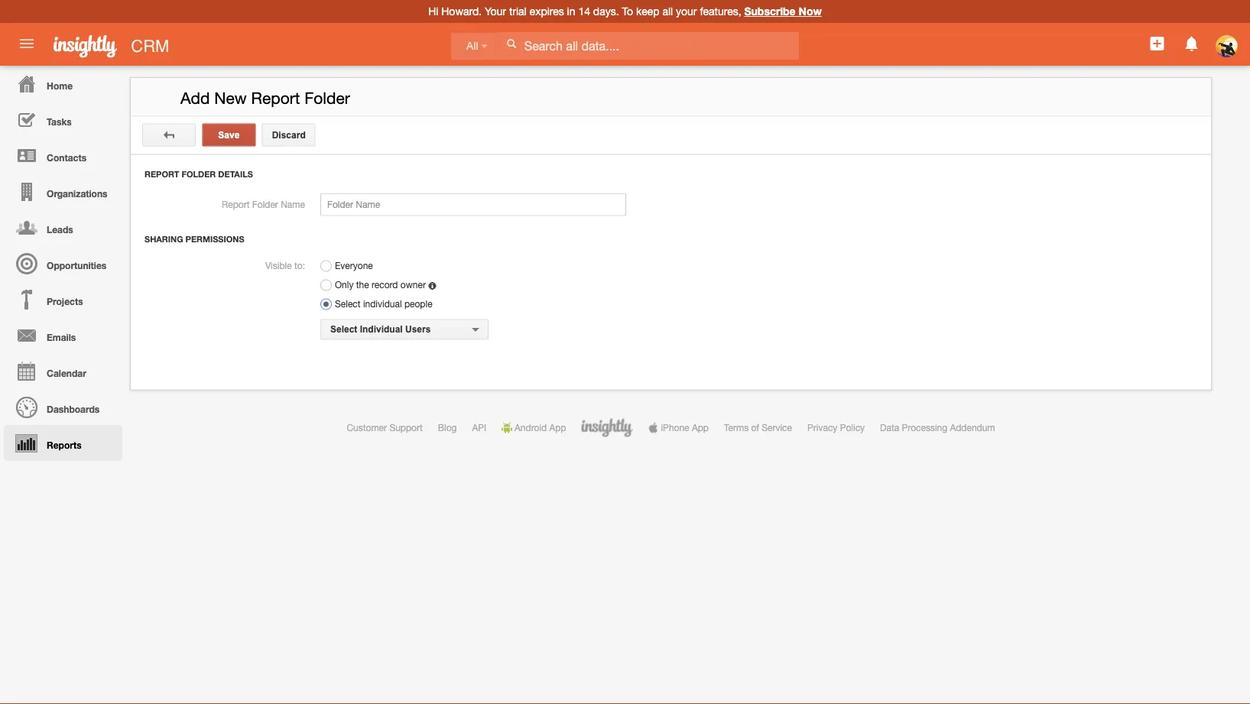 Task type: locate. For each thing, give the bounding box(es) containing it.
new
[[214, 89, 247, 107]]

subscribe
[[745, 5, 796, 18]]

opportunities
[[47, 260, 107, 271]]

app for android app
[[550, 423, 566, 433]]

keep
[[636, 5, 660, 18]]

android
[[515, 423, 547, 433]]

navigation
[[0, 66, 122, 461]]

folder left name
[[252, 199, 278, 210]]

1 app from the left
[[550, 423, 566, 433]]

hi howard. your trial expires in 14 days. to keep all your features, subscribe now
[[429, 5, 822, 18]]

support
[[390, 423, 423, 433]]

trial
[[509, 5, 527, 18]]

select
[[335, 299, 361, 309], [331, 324, 358, 335]]

folder for report folder name
[[252, 199, 278, 210]]

projects link
[[4, 282, 122, 318]]

0 horizontal spatial app
[[550, 423, 566, 433]]

Folder Name text field
[[321, 193, 627, 216]]

select individual users
[[331, 324, 431, 335]]

0 horizontal spatial report
[[145, 169, 179, 179]]

visible
[[265, 260, 292, 271]]

now
[[799, 5, 822, 18]]

to
[[622, 5, 633, 18]]

organizations link
[[4, 174, 122, 210]]

app
[[550, 423, 566, 433], [692, 423, 709, 433]]

all
[[467, 40, 479, 52]]

expires
[[530, 5, 564, 18]]

1 horizontal spatial report
[[222, 199, 250, 210]]

None radio
[[321, 260, 332, 272], [321, 299, 332, 310], [321, 260, 332, 272], [321, 299, 332, 310]]

folder
[[305, 89, 350, 107], [182, 169, 216, 179], [252, 199, 278, 210]]

report up the discard
[[251, 89, 300, 107]]

select for select individual users
[[331, 324, 358, 335]]

0 vertical spatial report
[[251, 89, 300, 107]]

terms of service
[[724, 423, 793, 433]]

report down details
[[222, 199, 250, 210]]

1 horizontal spatial folder
[[252, 199, 278, 210]]

1 horizontal spatial app
[[692, 423, 709, 433]]

report down back "image"
[[145, 169, 179, 179]]

0 horizontal spatial folder
[[182, 169, 216, 179]]

2 horizontal spatial folder
[[305, 89, 350, 107]]

report
[[251, 89, 300, 107], [145, 169, 179, 179], [222, 199, 250, 210]]

only
[[335, 280, 354, 290]]

14
[[579, 5, 591, 18]]

reports
[[47, 440, 82, 451]]

select for select individual people
[[335, 299, 361, 309]]

white image
[[506, 38, 517, 49]]

blog link
[[438, 423, 457, 433]]

contacts
[[47, 152, 87, 163]]

sharing
[[145, 234, 183, 244]]

people
[[405, 299, 433, 309]]

your
[[676, 5, 697, 18]]

visible to:
[[265, 260, 305, 271]]

iphone app link
[[648, 423, 709, 433]]

subscribe now link
[[745, 5, 822, 18]]

report folder details
[[145, 169, 253, 179]]

folder up the discard
[[305, 89, 350, 107]]

home link
[[4, 66, 122, 102]]

your
[[485, 5, 507, 18]]

app right android
[[550, 423, 566, 433]]

api link
[[472, 423, 487, 433]]

2 horizontal spatial report
[[251, 89, 300, 107]]

1 vertical spatial folder
[[182, 169, 216, 179]]

app for iphone app
[[692, 423, 709, 433]]

2 vertical spatial report
[[222, 199, 250, 210]]

terms
[[724, 423, 749, 433]]

owner
[[401, 280, 426, 290]]

1 vertical spatial report
[[145, 169, 179, 179]]

2 app from the left
[[692, 423, 709, 433]]

folder for report folder details
[[182, 169, 216, 179]]

add
[[181, 89, 210, 107]]

Search all data.... text field
[[498, 32, 799, 60]]

2 vertical spatial folder
[[252, 199, 278, 210]]

select inside button
[[331, 324, 358, 335]]

projects
[[47, 296, 83, 307]]

select down only
[[335, 299, 361, 309]]

0 vertical spatial select
[[335, 299, 361, 309]]

save button
[[202, 124, 256, 147]]

to:
[[295, 260, 305, 271]]

folder left details
[[182, 169, 216, 179]]

app right iphone
[[692, 423, 709, 433]]

1 vertical spatial select
[[331, 324, 358, 335]]

select left individual
[[331, 324, 358, 335]]

individual
[[360, 324, 403, 335]]

iphone
[[661, 423, 690, 433]]



Task type: describe. For each thing, give the bounding box(es) containing it.
select individual people
[[335, 299, 433, 309]]

the
[[356, 280, 369, 290]]

users
[[406, 324, 431, 335]]

individual
[[363, 299, 402, 309]]

this record will only be visible to its creator and administrators. image
[[429, 282, 436, 290]]

howard.
[[442, 5, 482, 18]]

0 vertical spatial folder
[[305, 89, 350, 107]]

sharing permissions
[[145, 234, 244, 244]]

report for report folder name
[[222, 199, 250, 210]]

emails link
[[4, 318, 122, 353]]

api
[[472, 423, 487, 433]]

all
[[663, 5, 673, 18]]

add new report folder
[[181, 89, 350, 107]]

policy
[[841, 423, 865, 433]]

details
[[218, 169, 253, 179]]

report folder name
[[222, 199, 305, 210]]

iphone app
[[661, 423, 709, 433]]

reports link
[[4, 425, 122, 461]]

record
[[372, 280, 398, 290]]

days.
[[594, 5, 619, 18]]

addendum
[[951, 423, 996, 433]]

android app link
[[502, 423, 566, 433]]

android app
[[515, 423, 566, 433]]

navigation containing home
[[0, 66, 122, 461]]

all link
[[451, 32, 498, 60]]

leads link
[[4, 210, 122, 246]]

Only the record owner radio
[[321, 280, 332, 291]]

back image
[[164, 130, 174, 140]]

everyone
[[335, 261, 373, 271]]

leads
[[47, 224, 73, 235]]

opportunities link
[[4, 246, 122, 282]]

service
[[762, 423, 793, 433]]

home
[[47, 80, 73, 91]]

organizations
[[47, 188, 107, 199]]

terms of service link
[[724, 423, 793, 433]]

emails
[[47, 332, 76, 343]]

contacts link
[[4, 138, 122, 174]]

data processing addendum link
[[881, 423, 996, 433]]

notifications image
[[1183, 34, 1202, 53]]

dashboards link
[[4, 389, 122, 425]]

customer
[[347, 423, 387, 433]]

privacy
[[808, 423, 838, 433]]

processing
[[902, 423, 948, 433]]

in
[[567, 5, 576, 18]]

data
[[881, 423, 900, 433]]

calendar link
[[4, 353, 122, 389]]

privacy policy link
[[808, 423, 865, 433]]

customer support
[[347, 423, 423, 433]]

crm
[[131, 36, 169, 55]]

blog
[[438, 423, 457, 433]]

customer support link
[[347, 423, 423, 433]]

save
[[218, 130, 240, 140]]

tasks
[[47, 116, 72, 127]]

permissions
[[186, 234, 244, 244]]

dashboards
[[47, 404, 100, 415]]

report for report folder details
[[145, 169, 179, 179]]

only the record owner
[[335, 280, 426, 290]]

hi
[[429, 5, 439, 18]]

calendar
[[47, 368, 86, 379]]

privacy policy
[[808, 423, 865, 433]]

name
[[281, 199, 305, 210]]

features,
[[700, 5, 742, 18]]

discard
[[272, 130, 306, 140]]

discard button
[[262, 124, 316, 147]]

of
[[752, 423, 760, 433]]

tasks link
[[4, 102, 122, 138]]

select individual users button
[[321, 319, 489, 340]]

data processing addendum
[[881, 423, 996, 433]]



Task type: vqa. For each thing, say whether or not it's contained in the screenshot.
"Contact" corresponding to I
no



